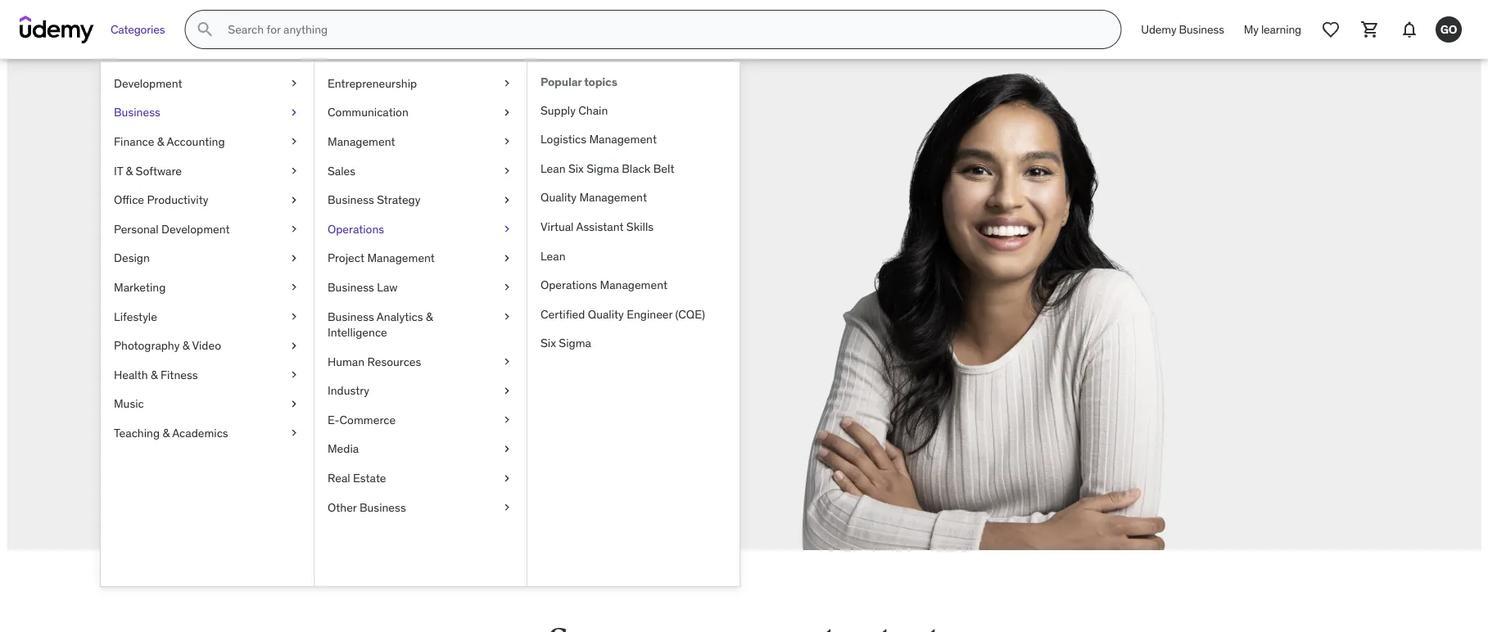 Task type: describe. For each thing, give the bounding box(es) containing it.
business law link
[[315, 273, 527, 302]]

finance & accounting
[[114, 134, 225, 149]]

certified quality engineer (cqe)
[[541, 307, 705, 321]]

lives
[[248, 328, 279, 347]]

xsmall image for business strategy
[[500, 192, 514, 208]]

supply chain
[[541, 103, 608, 117]]

teaching & academics
[[114, 426, 228, 440]]

sigma inside lean six sigma black belt link
[[587, 161, 619, 176]]

project management link
[[315, 244, 527, 273]]

and
[[401, 306, 427, 326]]

lean for lean six sigma black belt
[[541, 161, 566, 176]]

quality management
[[541, 190, 647, 205]]

video
[[192, 338, 221, 353]]

—
[[283, 328, 296, 347]]

project management
[[328, 251, 435, 265]]

an
[[309, 306, 326, 326]]

own
[[400, 328, 429, 347]]

marketing
[[114, 280, 166, 295]]

communication link
[[315, 98, 527, 127]]

topics
[[584, 75, 617, 89]]

xsmall image for human resources
[[500, 354, 514, 370]]

logistics
[[541, 132, 586, 147]]

health & fitness
[[114, 367, 198, 382]]

other
[[328, 500, 357, 515]]

business analytics & intelligence link
[[315, 302, 527, 347]]

xsmall image for project management
[[500, 250, 514, 266]]

productivity
[[147, 192, 208, 207]]

it & software link
[[101, 156, 314, 185]]

submit search image
[[195, 20, 215, 39]]

started
[[369, 373, 413, 390]]

industry
[[328, 383, 369, 398]]

development link
[[101, 69, 314, 98]]

operations management link
[[527, 271, 740, 300]]

industry link
[[315, 376, 527, 406]]

management for operations management
[[600, 278, 667, 292]]

wishlist image
[[1321, 20, 1341, 39]]

human resources
[[328, 354, 421, 369]]

xsmall image for operations
[[500, 221, 514, 237]]

entrepreneurship link
[[315, 69, 527, 98]]

human
[[328, 354, 365, 369]]

photography
[[114, 338, 180, 353]]

media
[[328, 442, 359, 456]]

communication
[[328, 105, 408, 120]]

business for business law
[[328, 280, 374, 295]]

udemy business link
[[1131, 10, 1234, 49]]

entrepreneurship
[[328, 76, 417, 91]]

other business link
[[315, 493, 527, 522]]

virtual
[[541, 219, 574, 234]]

personal development
[[114, 222, 230, 236]]

office productivity link
[[101, 185, 314, 215]]

logistics management
[[541, 132, 657, 147]]

assistant
[[576, 219, 624, 234]]

xsmall image for office productivity
[[287, 192, 301, 208]]

xsmall image for industry
[[500, 383, 514, 399]]

udemy
[[1141, 22, 1176, 37]]

intelligence
[[328, 325, 387, 340]]

sigma inside six sigma link
[[559, 336, 591, 351]]

change
[[430, 306, 482, 326]]

marketing link
[[101, 273, 314, 302]]

real
[[328, 471, 350, 486]]

estate
[[353, 471, 386, 486]]

notifications image
[[1400, 20, 1419, 39]]

udemy business
[[1141, 22, 1224, 37]]

come
[[248, 205, 360, 256]]

six sigma link
[[527, 329, 740, 358]]

chain
[[578, 103, 608, 117]]

business for business
[[114, 105, 160, 120]]

office productivity
[[114, 192, 208, 207]]

music
[[114, 396, 144, 411]]

0 horizontal spatial quality
[[541, 190, 577, 205]]

xsmall image for business analytics & intelligence
[[500, 309, 514, 325]]

quality management link
[[527, 183, 740, 212]]

my
[[1244, 22, 1259, 37]]

photography & video link
[[101, 331, 314, 360]]

belt
[[653, 161, 674, 176]]

business for business strategy
[[328, 192, 374, 207]]

including
[[300, 328, 363, 347]]

& for software
[[126, 163, 133, 178]]

& for academics
[[163, 426, 170, 440]]

business link
[[101, 98, 314, 127]]

operations for operations
[[328, 222, 384, 236]]

get started link
[[248, 362, 510, 401]]

lifestyle link
[[101, 302, 314, 331]]

management for project management
[[367, 251, 435, 265]]

management link
[[315, 127, 527, 156]]

udemy image
[[20, 16, 94, 43]]

virtual assistant skills
[[541, 219, 654, 234]]

xsmall image for development
[[287, 75, 301, 91]]

software
[[136, 163, 182, 178]]

0 vertical spatial six
[[568, 161, 584, 176]]

xsmall image for health & fitness
[[287, 367, 301, 383]]

popular
[[541, 75, 582, 89]]

& for video
[[182, 338, 189, 353]]

business down the estate
[[359, 500, 406, 515]]

categories button
[[101, 10, 175, 49]]

music link
[[101, 389, 314, 419]]

1 horizontal spatial quality
[[588, 307, 624, 321]]

xsmall image for real estate
[[500, 470, 514, 486]]

my learning
[[1244, 22, 1301, 37]]

popular topics
[[541, 75, 617, 89]]

operations for operations management
[[541, 278, 597, 292]]

black
[[622, 161, 651, 176]]



Task type: locate. For each thing, give the bounding box(es) containing it.
& up own
[[426, 309, 433, 324]]

sigma
[[587, 161, 619, 176], [559, 336, 591, 351]]

(cqe)
[[675, 307, 705, 321]]

xsmall image for e-commerce
[[500, 412, 514, 428]]

lean
[[541, 161, 566, 176], [541, 248, 566, 263]]

business for business analytics & intelligence
[[328, 309, 374, 324]]

other business
[[328, 500, 406, 515]]

xsmall image inside the health & fitness link
[[287, 367, 301, 383]]

get started
[[344, 373, 413, 390]]

six down logistics
[[568, 161, 584, 176]]

xsmall image inside business strategy link
[[500, 192, 514, 208]]

business law
[[328, 280, 398, 295]]

xsmall image for media
[[500, 441, 514, 457]]

xsmall image for lifestyle
[[287, 309, 301, 325]]

0 vertical spatial operations
[[328, 222, 384, 236]]

xsmall image inside it & software link
[[287, 163, 301, 179]]

operations
[[328, 222, 384, 236], [541, 278, 597, 292]]

lean for lean
[[541, 248, 566, 263]]

management down lean link
[[600, 278, 667, 292]]

xsmall image for management
[[500, 134, 514, 150]]

xsmall image inside e-commerce "link"
[[500, 412, 514, 428]]

xsmall image for teaching & academics
[[287, 425, 301, 441]]

xsmall image for business
[[287, 105, 301, 121]]

xsmall image inside the development link
[[287, 75, 301, 91]]

operations up project
[[328, 222, 384, 236]]

strategy
[[377, 192, 421, 207]]

xsmall image for communication
[[500, 105, 514, 121]]

management down lean six sigma black belt
[[579, 190, 647, 205]]

Search for anything text field
[[225, 16, 1101, 43]]

quality up the virtual
[[541, 190, 577, 205]]

lean down logistics
[[541, 161, 566, 176]]

& right the health
[[151, 367, 158, 382]]

resources
[[367, 354, 421, 369]]

xsmall image inside operations link
[[500, 221, 514, 237]]

operations up certified
[[541, 278, 597, 292]]

business right 'udemy'
[[1179, 22, 1224, 37]]

xsmall image inside industry link
[[500, 383, 514, 399]]

& left video
[[182, 338, 189, 353]]

xsmall image inside music link
[[287, 396, 301, 412]]

health
[[114, 367, 148, 382]]

with
[[248, 250, 335, 301]]

& for accounting
[[157, 134, 164, 149]]

management down supply chain link
[[589, 132, 657, 147]]

xsmall image for finance & accounting
[[287, 134, 301, 150]]

become
[[248, 306, 305, 326]]

academics
[[172, 426, 228, 440]]

sigma down certified
[[559, 336, 591, 351]]

xsmall image inside other business link
[[500, 500, 514, 516]]

&
[[157, 134, 164, 149], [126, 163, 133, 178], [426, 309, 433, 324], [182, 338, 189, 353], [151, 367, 158, 382], [163, 426, 170, 440]]

it & software
[[114, 163, 182, 178]]

management for quality management
[[579, 190, 647, 205]]

business inside business analytics & intelligence
[[328, 309, 374, 324]]

& right finance
[[157, 134, 164, 149]]

xsmall image inside office productivity link
[[287, 192, 301, 208]]

xsmall image inside personal development link
[[287, 221, 301, 237]]

xsmall image inside marketing link
[[287, 279, 301, 295]]

xsmall image for business law
[[500, 279, 514, 295]]

xsmall image inside business analytics & intelligence "link"
[[500, 309, 514, 325]]

xsmall image inside business law link
[[500, 279, 514, 295]]

business down sales
[[328, 192, 374, 207]]

law
[[377, 280, 398, 295]]

quality
[[541, 190, 577, 205], [588, 307, 624, 321]]

finance
[[114, 134, 154, 149]]

lean link
[[527, 241, 740, 271]]

& right 'teaching'
[[163, 426, 170, 440]]

go
[[1440, 22, 1457, 37]]

xsmall image inside sales link
[[500, 163, 514, 179]]

business
[[1179, 22, 1224, 37], [114, 105, 160, 120], [328, 192, 374, 207], [328, 280, 374, 295], [328, 309, 374, 324], [359, 500, 406, 515]]

management up law
[[367, 251, 435, 265]]

learning
[[1261, 22, 1301, 37]]

xsmall image inside management link
[[500, 134, 514, 150]]

photography & video
[[114, 338, 221, 353]]

management down communication
[[328, 134, 395, 149]]

teach
[[368, 205, 474, 256]]

xsmall image for entrepreneurship
[[500, 75, 514, 91]]

development down categories dropdown button
[[114, 76, 182, 91]]

0 vertical spatial quality
[[541, 190, 577, 205]]

operations element
[[527, 62, 740, 586]]

1 vertical spatial lean
[[541, 248, 566, 263]]

xsmall image inside the "lifestyle" link
[[287, 309, 301, 325]]

lean six sigma black belt
[[541, 161, 674, 176]]

1 vertical spatial quality
[[588, 307, 624, 321]]

personal development link
[[101, 215, 314, 244]]

0 horizontal spatial six
[[541, 336, 556, 351]]

xsmall image inside design link
[[287, 250, 301, 266]]

virtual assistant skills link
[[527, 212, 740, 241]]

xsmall image inside teaching & academics link
[[287, 425, 301, 441]]

xsmall image for marketing
[[287, 279, 301, 295]]

xsmall image inside media link
[[500, 441, 514, 457]]

shopping cart with 0 items image
[[1360, 20, 1380, 39]]

2 lean from the top
[[541, 248, 566, 263]]

xsmall image inside the business link
[[287, 105, 301, 121]]

0 vertical spatial development
[[114, 76, 182, 91]]

xsmall image for sales
[[500, 163, 514, 179]]

go link
[[1429, 10, 1469, 49]]

e-commerce link
[[315, 406, 527, 435]]

get
[[344, 373, 366, 390]]

skills
[[626, 219, 654, 234]]

office
[[114, 192, 144, 207]]

xsmall image for music
[[287, 396, 301, 412]]

1 horizontal spatial operations
[[541, 278, 597, 292]]

logistics management link
[[527, 125, 740, 154]]

sales
[[328, 163, 356, 178]]

0 vertical spatial lean
[[541, 161, 566, 176]]

media link
[[315, 435, 527, 464]]

design link
[[101, 244, 314, 273]]

certified quality engineer (cqe) link
[[527, 300, 740, 329]]

0 horizontal spatial operations
[[328, 222, 384, 236]]

lean down the virtual
[[541, 248, 566, 263]]

1 vertical spatial sigma
[[559, 336, 591, 351]]

real estate
[[328, 471, 386, 486]]

e-
[[328, 412, 340, 427]]

xsmall image inside the "communication" link
[[500, 105, 514, 121]]

management
[[589, 132, 657, 147], [328, 134, 395, 149], [579, 190, 647, 205], [367, 251, 435, 265], [600, 278, 667, 292]]

personal
[[114, 222, 159, 236]]

xsmall image for photography & video
[[287, 338, 301, 354]]

instructor
[[330, 306, 397, 326]]

engineer
[[627, 307, 673, 321]]

e-commerce
[[328, 412, 396, 427]]

human resources link
[[315, 347, 527, 376]]

six sigma
[[541, 336, 591, 351]]

xsmall image for it & software
[[287, 163, 301, 179]]

business up intelligence
[[328, 309, 374, 324]]

xsmall image inside real estate link
[[500, 470, 514, 486]]

quality down operations management
[[588, 307, 624, 321]]

0 vertical spatial sigma
[[587, 161, 619, 176]]

& for fitness
[[151, 367, 158, 382]]

your
[[367, 328, 397, 347]]

project
[[328, 251, 364, 265]]

business strategy link
[[315, 185, 527, 215]]

xsmall image for personal development
[[287, 221, 301, 237]]

sigma down logistics management
[[587, 161, 619, 176]]

business down project
[[328, 280, 374, 295]]

supply
[[541, 103, 576, 117]]

us
[[342, 250, 386, 301]]

commerce
[[340, 412, 396, 427]]

sales link
[[315, 156, 527, 185]]

1 vertical spatial operations
[[541, 278, 597, 292]]

xsmall image inside project management link
[[500, 250, 514, 266]]

1 vertical spatial development
[[161, 222, 230, 236]]

& right it at the top
[[126, 163, 133, 178]]

fitness
[[160, 367, 198, 382]]

categories
[[111, 22, 165, 37]]

business up finance
[[114, 105, 160, 120]]

real estate link
[[315, 464, 527, 493]]

xsmall image for design
[[287, 250, 301, 266]]

design
[[114, 251, 150, 265]]

1 horizontal spatial six
[[568, 161, 584, 176]]

1 vertical spatial six
[[541, 336, 556, 351]]

xsmall image inside finance & accounting link
[[287, 134, 301, 150]]

finance & accounting link
[[101, 127, 314, 156]]

1 lean from the top
[[541, 161, 566, 176]]

certified
[[541, 307, 585, 321]]

come teach with us become an instructor and change lives — including your own
[[248, 205, 482, 347]]

xsmall image for other business
[[500, 500, 514, 516]]

development down office productivity link
[[161, 222, 230, 236]]

management for logistics management
[[589, 132, 657, 147]]

xsmall image
[[287, 75, 301, 91], [287, 163, 301, 179], [500, 192, 514, 208], [287, 279, 301, 295], [500, 354, 514, 370], [287, 425, 301, 441], [500, 470, 514, 486]]

operations inside "element"
[[541, 278, 597, 292]]

six down certified
[[541, 336, 556, 351]]

six
[[568, 161, 584, 176], [541, 336, 556, 351]]

xsmall image inside "entrepreneurship" link
[[500, 75, 514, 91]]

business strategy
[[328, 192, 421, 207]]

xsmall image inside photography & video "link"
[[287, 338, 301, 354]]

xsmall image inside 'human resources' link
[[500, 354, 514, 370]]

xsmall image
[[500, 75, 514, 91], [287, 105, 301, 121], [500, 105, 514, 121], [287, 134, 301, 150], [500, 134, 514, 150], [500, 163, 514, 179], [287, 192, 301, 208], [287, 221, 301, 237], [500, 221, 514, 237], [287, 250, 301, 266], [500, 250, 514, 266], [500, 279, 514, 295], [287, 309, 301, 325], [500, 309, 514, 325], [287, 338, 301, 354], [287, 367, 301, 383], [500, 383, 514, 399], [287, 396, 301, 412], [500, 412, 514, 428], [500, 441, 514, 457], [500, 500, 514, 516]]

& inside business analytics & intelligence
[[426, 309, 433, 324]]

my learning link
[[1234, 10, 1311, 49]]



Task type: vqa. For each thing, say whether or not it's contained in the screenshot.
COME
yes



